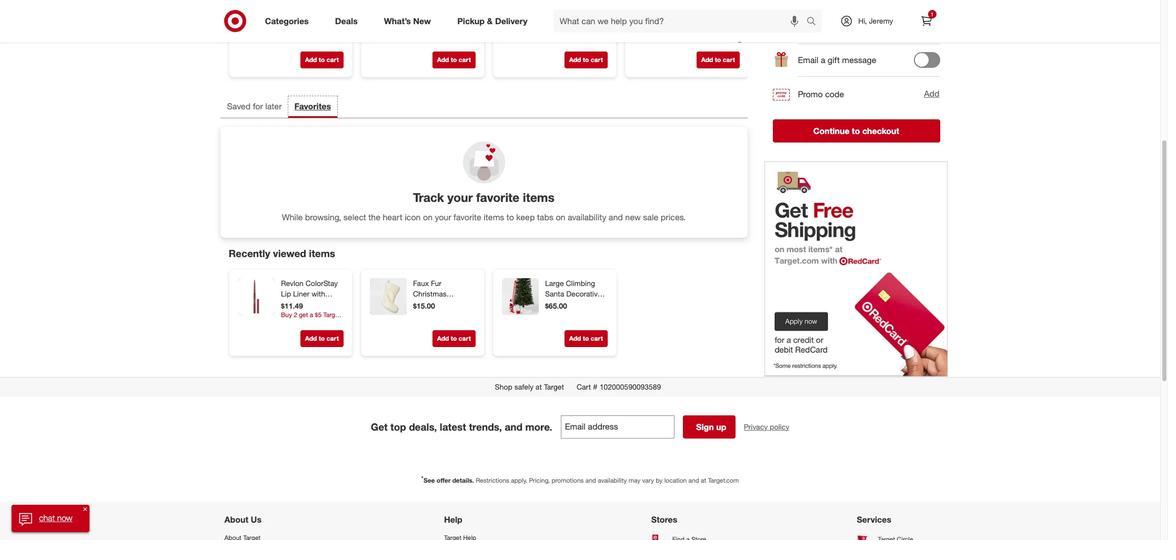Task type: vqa. For each thing, say whether or not it's contained in the screenshot.
items
yes



Task type: describe. For each thing, give the bounding box(es) containing it.
target.com
[[708, 477, 739, 485]]

faux
[[413, 279, 429, 288]]

us
[[251, 515, 262, 525]]

snowflake
[[677, 10, 711, 19]]

sharpener for revlon colorstay lip liner with built in sharpener - nude - 0.01oz
[[305, 21, 340, 30]]

cart for revlon colorstay lip liner with built in sharpener - nude - 0.01oz
[[326, 56, 339, 63]]

holder inside 3pc joy christmas stocking holder gold - wondershop™
[[576, 21, 598, 30]]

faux fur christmas stocking cream - wondershop™
[[413, 279, 471, 319]]

top
[[391, 421, 406, 433]]

knit
[[434, 0, 447, 9]]

keep
[[517, 212, 535, 223]]

- inside large climbing santa decorative christmas figurine red - wondershop™
[[589, 310, 592, 319]]

shop
[[495, 383, 513, 391]]

continue to checkout
[[814, 126, 900, 136]]

safely
[[515, 383, 534, 391]]

privacy policy
[[744, 423, 790, 431]]

chat now button
[[12, 505, 89, 533]]

email a gift message
[[798, 55, 877, 65]]

search button
[[802, 9, 828, 35]]

add to cart button for 2pk metal snowflake christmas stocking holder silver - wondershop™
[[697, 51, 740, 68]]

sign
[[697, 422, 714, 433]]

categories
[[265, 16, 309, 26]]

by
[[656, 477, 663, 485]]

help
[[444, 515, 463, 525]]

cable
[[413, 0, 432, 9]]

- inside the '2pk metal snowflake christmas stocking holder silver - wondershop™'
[[697, 42, 700, 51]]

#
[[593, 383, 598, 391]]

total
[[798, 22, 821, 34]]

decorative
[[566, 289, 602, 298]]

wondershop™ inside 3pc joy christmas stocking holder gold - wondershop™
[[545, 42, 591, 51]]

while
[[282, 212, 303, 223]]

sign up button
[[683, 416, 736, 439]]

tabs
[[537, 212, 554, 223]]

services
[[857, 515, 892, 525]]

What can we help you find? suggestions appear below search field
[[554, 9, 810, 33]]

prices.
[[661, 212, 686, 223]]

0 horizontal spatial items
[[309, 248, 335, 260]]

christmas for cable knit christmas tree skirt ivory - wondershop™
[[413, 10, 447, 19]]

the
[[369, 212, 381, 223]]

apply.
[[511, 477, 528, 485]]

lip for revlon colorstay lip liner with built in sharpener
[[281, 289, 291, 298]]

1 vertical spatial items
[[484, 212, 504, 223]]

0 vertical spatial your
[[448, 190, 473, 205]]

$15.00
[[413, 301, 435, 310]]

0 vertical spatial at
[[536, 383, 542, 391]]

for
[[253, 101, 263, 111]]

1 vertical spatial favorite
[[454, 212, 482, 223]]

built for revlon colorstay lip liner with built in sharpener
[[281, 300, 296, 309]]

1 horizontal spatial on
[[556, 212, 566, 223]]

cart
[[577, 383, 591, 391]]

2pk metal snowflake christmas stocking holder silver - wondershop™
[[677, 0, 730, 61]]

favorites link
[[288, 96, 337, 118]]

large
[[545, 279, 564, 288]]

cart for 3pc joy christmas stocking holder gold - wondershop™
[[591, 56, 603, 63]]

$30.00
[[413, 22, 435, 31]]

saved for later link
[[221, 96, 288, 118]]

offer
[[437, 477, 451, 485]]

add to cart button for faux fur christmas stocking cream - wondershop™
[[432, 330, 476, 347]]

lip for revlon colorstay lip liner with built in sharpener - nude - 0.01oz
[[281, 10, 291, 19]]

revlon colorstay lip liner with built in sharpener link
[[281, 278, 341, 309]]

what's new
[[384, 16, 431, 26]]

email
[[798, 55, 819, 65]]

stocking for faux fur christmas stocking cream - wondershop™
[[413, 300, 442, 309]]

icon
[[405, 212, 421, 223]]

revlon colorstay lip liner with built in sharpener - nude - 0.01oz
[[281, 0, 340, 40]]

and right "promotions"
[[586, 477, 596, 485]]

christmas for 3pc joy christmas stocking holder gold - wondershop™
[[545, 10, 579, 19]]

chat now
[[39, 513, 72, 524]]

liner for revlon colorstay lip liner with built in sharpener
[[293, 289, 309, 298]]

gift
[[828, 55, 840, 65]]

faux fur christmas stocking cream - wondershop™ link
[[413, 278, 474, 319]]

code
[[826, 89, 845, 99]]

pickup & delivery
[[458, 16, 528, 26]]

and left new
[[609, 212, 623, 223]]

viewed
[[273, 248, 306, 260]]

liner for revlon colorstay lip liner with built in sharpener - nude - 0.01oz
[[293, 10, 309, 19]]

vary
[[643, 477, 654, 485]]

wondershop™ inside faux fur christmas stocking cream - wondershop™
[[413, 310, 459, 319]]

christmas for faux fur christmas stocking cream - wondershop™
[[413, 289, 447, 298]]

add to cart button for cable knit christmas tree skirt ivory - wondershop™
[[432, 51, 476, 68]]

add inside $65.00 add to cart
[[569, 335, 581, 343]]

add to cart button for large climbing santa decorative christmas figurine red - wondershop™
[[564, 330, 608, 347]]

target
[[544, 383, 564, 391]]

deals link
[[326, 9, 371, 33]]

jeremy
[[869, 16, 894, 25]]

cart # 102000590093589
[[577, 383, 661, 391]]

1 vertical spatial your
[[435, 212, 451, 223]]

promotions
[[552, 477, 584, 485]]

silver
[[677, 42, 695, 51]]

deals,
[[409, 421, 437, 433]]

cable knit christmas tree skirt ivory - wondershop™
[[413, 0, 462, 40]]

2pk metal snowflake christmas stocking holder silver - wondershop™ link
[[677, 0, 738, 61]]

sign up
[[697, 422, 727, 433]]

revlon colorstay lip liner with built in sharpener
[[281, 279, 340, 309]]

and right location
[[689, 477, 700, 485]]

add inside $30.00 add to cart
[[437, 56, 449, 63]]

with for revlon colorstay lip liner with built in sharpener - nude - 0.01oz
[[311, 10, 325, 19]]

with for revlon colorstay lip liner with built in sharpener
[[311, 289, 325, 298]]

about us
[[225, 515, 262, 525]]

shop safely at target
[[495, 383, 564, 391]]

restrictions
[[476, 477, 510, 485]]

3pc
[[545, 0, 558, 9]]

get
[[371, 421, 388, 433]]

cart for cable knit christmas tree skirt ivory - wondershop™
[[459, 56, 471, 63]]

favorites
[[295, 101, 331, 111]]

privacy policy link
[[744, 422, 790, 433]]

add inside $20.00 add to cart
[[569, 56, 581, 63]]

$65.00
[[545, 301, 567, 310]]

nude
[[286, 31, 304, 40]]

see
[[424, 477, 435, 485]]

figurine
[[545, 310, 572, 319]]

wondershop™ inside cable knit christmas tree skirt ivory - wondershop™
[[413, 31, 459, 40]]

santa
[[545, 289, 564, 298]]

add to cart for 2pk metal snowflake christmas stocking holder silver - wondershop™
[[701, 56, 735, 63]]



Task type: locate. For each thing, give the bounding box(es) containing it.
favorite down the "track your favorite items"
[[454, 212, 482, 223]]

$11.49 for $11.49 add to cart
[[281, 22, 303, 31]]

in for revlon colorstay lip liner with built in sharpener - nude - 0.01oz
[[298, 21, 303, 30]]

built
[[281, 21, 296, 30], [281, 300, 296, 309]]

add to cart button down snowflake
[[697, 51, 740, 68]]

1 horizontal spatial at
[[701, 477, 707, 485]]

2 horizontal spatial stocking
[[677, 31, 706, 40]]

trends,
[[469, 421, 502, 433]]

$20.00 add to cart
[[545, 22, 603, 63]]

add button
[[924, 88, 941, 101]]

christmas up figurine on the left bottom
[[545, 300, 579, 309]]

None text field
[[561, 416, 675, 439]]

at left target.com
[[701, 477, 707, 485]]

liner inside revlon colorstay lip liner with built in sharpener - nude - 0.01oz
[[293, 10, 309, 19]]

in inside revlon colorstay lip liner with built in sharpener
[[298, 300, 303, 309]]

0 horizontal spatial add to cart
[[305, 335, 339, 343]]

add inside button
[[925, 89, 940, 99]]

1 vertical spatial revlon
[[281, 279, 303, 288]]

faux fur christmas stocking cream - wondershop™ image
[[370, 278, 407, 315], [370, 278, 407, 315]]

1 vertical spatial built
[[281, 300, 296, 309]]

&
[[487, 16, 493, 26]]

2 in from the top
[[298, 300, 303, 309]]

metal
[[692, 0, 710, 9]]

to inside $65.00 add to cart
[[583, 335, 589, 343]]

saved for later
[[227, 101, 282, 111]]

christmas inside cable knit christmas tree skirt ivory - wondershop™
[[413, 10, 447, 19]]

add to cart down revlon colorstay lip liner with built in sharpener
[[305, 335, 339, 343]]

- right ivory
[[448, 21, 451, 30]]

1 $11.49 from the top
[[281, 22, 303, 31]]

skirt
[[413, 21, 428, 30]]

holder down snowflake
[[708, 31, 730, 40]]

continue to checkout button
[[773, 119, 941, 143]]

christmas
[[413, 10, 447, 19], [545, 10, 579, 19], [677, 21, 711, 30], [413, 289, 447, 298], [545, 300, 579, 309]]

promo
[[798, 89, 823, 99]]

holder inside the '2pk metal snowflake christmas stocking holder silver - wondershop™'
[[708, 31, 730, 40]]

cart inside $65.00 add to cart
[[591, 335, 603, 343]]

add to cart button down revlon colorstay lip liner with built in sharpener
[[300, 330, 344, 347]]

1 vertical spatial with
[[311, 289, 325, 298]]

items right viewed
[[309, 248, 335, 260]]

holder
[[576, 21, 598, 30], [708, 31, 730, 40]]

1 vertical spatial $11.49
[[281, 301, 303, 310]]

✕ button
[[81, 505, 89, 514]]

your down 'track' at the left of page
[[435, 212, 451, 223]]

- right red
[[589, 310, 592, 319]]

large climbing santa decorative christmas figurine red - wondershop™ image
[[502, 278, 539, 315], [502, 278, 539, 315]]

$11.49 add to cart
[[281, 22, 339, 63]]

on
[[830, 3, 838, 12], [423, 212, 433, 223], [556, 212, 566, 223]]

$20.00
[[545, 22, 567, 31]]

revlon up categories link
[[281, 0, 303, 9]]

pickup & delivery link
[[449, 9, 541, 33]]

privacy
[[744, 423, 768, 431]]

to inside $30.00 add to cart
[[451, 56, 457, 63]]

3pc joy christmas stocking holder gold - wondershop™ link
[[545, 0, 606, 51]]

add to cart button down ivory
[[432, 51, 476, 68]]

0 vertical spatial favorite
[[476, 190, 520, 205]]

colorstay down viewed
[[305, 279, 338, 288]]

- inside cable knit christmas tree skirt ivory - wondershop™
[[448, 21, 451, 30]]

about
[[225, 515, 249, 525]]

0 vertical spatial add to cart
[[701, 56, 735, 63]]

102000590093589
[[600, 383, 661, 391]]

2 liner from the top
[[293, 289, 309, 298]]

christmas down 'cable'
[[413, 10, 447, 19]]

add to cart button for revlon colorstay lip liner with built in sharpener
[[300, 330, 344, 347]]

built inside revlon colorstay lip liner with built in sharpener - nude - 0.01oz
[[281, 21, 296, 30]]

checkout
[[863, 126, 900, 136]]

wondershop™ down cream
[[413, 310, 459, 319]]

cart inside $30.00 add to cart
[[459, 56, 471, 63]]

- inside 3pc joy christmas stocking holder gold - wondershop™
[[563, 31, 566, 40]]

1 vertical spatial in
[[298, 300, 303, 309]]

1 built from the top
[[281, 21, 296, 30]]

stocking up gold
[[545, 21, 574, 30]]

to inside $11.49 add to cart
[[319, 56, 325, 63]]

liner up nude
[[293, 10, 309, 19]]

wondershop™ down silver
[[677, 52, 723, 61]]

1 with from the top
[[311, 10, 325, 19]]

revlon inside revlon colorstay lip liner with built in sharpener
[[281, 279, 303, 288]]

recently viewed items
[[229, 248, 335, 260]]

0 vertical spatial $11.49
[[281, 22, 303, 31]]

sharpener for revlon colorstay lip liner with built in sharpener
[[305, 300, 340, 309]]

revlon colorstay lip liner with built in sharpener - nude - 0.01oz link
[[281, 0, 341, 40]]

add to cart button down the 0.01oz
[[300, 51, 344, 68]]

red
[[574, 310, 587, 319]]

2 colorstay from the top
[[305, 279, 338, 288]]

up
[[717, 422, 727, 433]]

wondershop™ down gold
[[545, 42, 591, 51]]

0 vertical spatial liner
[[293, 10, 309, 19]]

lip
[[281, 10, 291, 19], [281, 289, 291, 298]]

1 vertical spatial colorstay
[[305, 279, 338, 288]]

deals
[[335, 16, 358, 26]]

cart for faux fur christmas stocking cream - wondershop™
[[459, 335, 471, 343]]

stocking inside faux fur christmas stocking cream - wondershop™
[[413, 300, 442, 309]]

add to cart button down red
[[564, 330, 608, 347]]

add to cart down snowflake
[[701, 56, 735, 63]]

stores
[[652, 515, 678, 525]]

1 vertical spatial at
[[701, 477, 707, 485]]

- right silver
[[697, 42, 700, 51]]

- left nude
[[281, 31, 284, 40]]

in for revlon colorstay lip liner with built in sharpener
[[298, 300, 303, 309]]

with inside revlon colorstay lip liner with built in sharpener
[[311, 289, 325, 298]]

items up tabs
[[523, 190, 555, 205]]

on right based
[[830, 3, 838, 12]]

2 vertical spatial stocking
[[413, 300, 442, 309]]

categories link
[[256, 9, 322, 33]]

stocking up silver
[[677, 31, 706, 40]]

and left more.
[[505, 421, 523, 433]]

availability right tabs
[[568, 212, 607, 223]]

at right safely
[[536, 383, 542, 391]]

2pk
[[677, 0, 690, 9]]

stocking inside the '2pk metal snowflake christmas stocking holder silver - wondershop™'
[[677, 31, 706, 40]]

- inside faux fur christmas stocking cream - wondershop™
[[468, 300, 471, 309]]

0 horizontal spatial on
[[423, 212, 433, 223]]

at
[[536, 383, 542, 391], [701, 477, 707, 485]]

message
[[843, 55, 877, 65]]

at inside * see offer details. restrictions apply. pricing, promotions and availability may vary by location and at target.com
[[701, 477, 707, 485]]

$11.49 inside $11.49 add to cart
[[281, 22, 303, 31]]

2 horizontal spatial on
[[830, 3, 838, 12]]

location
[[665, 477, 687, 485]]

built for revlon colorstay lip liner with built in sharpener - nude - 0.01oz
[[281, 21, 296, 30]]

christmas inside large climbing santa decorative christmas figurine red - wondershop™
[[545, 300, 579, 309]]

1 link
[[915, 9, 938, 33]]

0 vertical spatial in
[[298, 21, 303, 30]]

0 horizontal spatial stocking
[[413, 300, 442, 309]]

add inside $15.00 add to cart
[[437, 335, 449, 343]]

lip up nude
[[281, 10, 291, 19]]

add to cart button for revlon colorstay lip liner with built in sharpener - nude - 0.01oz
[[300, 51, 344, 68]]

what's
[[384, 16, 411, 26]]

$65.00 add to cart
[[545, 301, 603, 343]]

wondershop™ down figurine on the left bottom
[[545, 321, 591, 330]]

1 liner from the top
[[293, 10, 309, 19]]

built down viewed
[[281, 300, 296, 309]]

0 horizontal spatial at
[[536, 383, 542, 391]]

0 vertical spatial sharpener
[[305, 21, 340, 30]]

0 vertical spatial colorstay
[[305, 0, 338, 9]]

availability inside * see offer details. restrictions apply. pricing, promotions and availability may vary by location and at target.com
[[598, 477, 627, 485]]

1 lip from the top
[[281, 10, 291, 19]]

1 vertical spatial sharpener
[[305, 300, 340, 309]]

christmas down fur
[[413, 289, 447, 298]]

cable knit christmas tree skirt ivory - wondershop™ image
[[370, 0, 407, 36], [370, 0, 407, 36]]

favorite up while browsing, select the heart icon on your favorite items to keep tabs on availability and new sale prices.
[[476, 190, 520, 205]]

colorstay for revlon colorstay lip liner with built in sharpener - nude - 0.01oz
[[305, 0, 338, 9]]

2 $11.49 from the top
[[281, 301, 303, 310]]

add to cart button for 3pc joy christmas stocking holder gold - wondershop™
[[564, 51, 608, 68]]

cart inside $20.00 add to cart
[[591, 56, 603, 63]]

2 horizontal spatial items
[[523, 190, 555, 205]]

and
[[609, 212, 623, 223], [505, 421, 523, 433], [586, 477, 596, 485], [689, 477, 700, 485]]

$28.03
[[911, 22, 941, 34]]

liner inside revlon colorstay lip liner with built in sharpener
[[293, 289, 309, 298]]

2 vertical spatial items
[[309, 248, 335, 260]]

revlon colorstay lip liner with built in sharpener image
[[238, 278, 275, 315], [238, 278, 275, 315]]

stocking for 3pc joy christmas stocking holder gold - wondershop™
[[545, 21, 574, 30]]

stocking down the faux
[[413, 300, 442, 309]]

hi,
[[859, 16, 867, 25]]

on right the icon
[[423, 212, 433, 223]]

0 vertical spatial availability
[[568, 212, 607, 223]]

2 built from the top
[[281, 300, 296, 309]]

lip inside revlon colorstay lip liner with built in sharpener - nude - 0.01oz
[[281, 10, 291, 19]]

delivery
[[495, 16, 528, 26]]

stocking inside 3pc joy christmas stocking holder gold - wondershop™
[[545, 21, 574, 30]]

1 colorstay from the top
[[305, 0, 338, 9]]

add inside $11.49 add to cart
[[305, 56, 317, 63]]

to inside button
[[852, 126, 860, 136]]

add to cart for revlon colorstay lip liner with built in sharpener
[[305, 335, 339, 343]]

with inside revlon colorstay lip liner with built in sharpener - nude - 0.01oz
[[311, 10, 325, 19]]

availability left may in the right bottom of the page
[[598, 477, 627, 485]]

new
[[626, 212, 641, 223]]

1 vertical spatial add to cart
[[305, 335, 339, 343]]

get free shipping on hundreds of thousands of items* with target redcard. apply now for a credit or debit redcard. *some restrictions apply. image
[[765, 161, 948, 377]]

*
[[422, 475, 424, 481]]

availability
[[568, 212, 607, 223], [598, 477, 627, 485]]

chat now dialog
[[12, 505, 89, 533]]

later
[[265, 101, 282, 111]]

1 vertical spatial availability
[[598, 477, 627, 485]]

- right gold
[[563, 31, 566, 40]]

gold
[[545, 31, 561, 40]]

to inside $15.00 add to cart
[[451, 335, 457, 343]]

items down the "track your favorite items"
[[484, 212, 504, 223]]

3pc joy christmas stocking holder gold - wondershop™ image
[[502, 0, 539, 36], [502, 0, 539, 36]]

wondershop™ inside large climbing santa decorative christmas figurine red - wondershop™
[[545, 321, 591, 330]]

1 in from the top
[[298, 21, 303, 30]]

revlon for revlon colorstay lip liner with built in sharpener - nude - 0.01oz
[[281, 0, 303, 9]]

based on
[[807, 3, 840, 12]]

sale
[[644, 212, 659, 223]]

details.
[[453, 477, 474, 485]]

built inside revlon colorstay lip liner with built in sharpener
[[281, 300, 296, 309]]

cart for large climbing santa decorative christmas figurine red - wondershop™
[[591, 335, 603, 343]]

in down viewed
[[298, 300, 303, 309]]

1 sharpener from the top
[[305, 21, 340, 30]]

0 vertical spatial items
[[523, 190, 555, 205]]

a
[[821, 55, 826, 65]]

revlon for revlon colorstay lip liner with built in sharpener
[[281, 279, 303, 288]]

1 vertical spatial stocking
[[677, 31, 706, 40]]

$30.00 add to cart
[[413, 22, 471, 63]]

add
[[305, 56, 317, 63], [437, 56, 449, 63], [569, 56, 581, 63], [701, 56, 713, 63], [925, 89, 940, 99], [305, 335, 317, 343], [437, 335, 449, 343], [569, 335, 581, 343]]

0 vertical spatial with
[[311, 10, 325, 19]]

christmas down joy
[[545, 10, 579, 19]]

2 revlon from the top
[[281, 279, 303, 288]]

sharpener inside revlon colorstay lip liner with built in sharpener - nude - 0.01oz
[[305, 21, 340, 30]]

add to cart button down 3pc joy christmas stocking holder gold - wondershop™ link at the top of the page
[[564, 51, 608, 68]]

revlon inside revlon colorstay lip liner with built in sharpener - nude - 0.01oz
[[281, 0, 303, 9]]

colorstay inside revlon colorstay lip liner with built in sharpener
[[305, 279, 338, 288]]

1 vertical spatial liner
[[293, 289, 309, 298]]

add to cart button down cream
[[432, 330, 476, 347]]

holder right $20.00 at the top left of the page
[[576, 21, 598, 30]]

3pc joy christmas stocking holder gold - wondershop™
[[545, 0, 598, 51]]

latest
[[440, 421, 466, 433]]

christmas inside 3pc joy christmas stocking holder gold - wondershop™
[[545, 10, 579, 19]]

to inside $20.00 add to cart
[[583, 56, 589, 63]]

your up while browsing, select the heart icon on your favorite items to keep tabs on availability and new sale prices.
[[448, 190, 473, 205]]

christmas inside faux fur christmas stocking cream - wondershop™
[[413, 289, 447, 298]]

with
[[311, 10, 325, 19], [311, 289, 325, 298]]

in
[[298, 21, 303, 30], [298, 300, 303, 309]]

1 vertical spatial holder
[[708, 31, 730, 40]]

- right cream
[[468, 300, 471, 309]]

stocking
[[545, 21, 574, 30], [677, 31, 706, 40], [413, 300, 442, 309]]

on right tabs
[[556, 212, 566, 223]]

cart
[[326, 56, 339, 63], [459, 56, 471, 63], [591, 56, 603, 63], [723, 56, 735, 63], [326, 335, 339, 343], [459, 335, 471, 343], [591, 335, 603, 343]]

chat
[[39, 513, 55, 524]]

may
[[629, 477, 641, 485]]

0 vertical spatial holder
[[576, 21, 598, 30]]

0 vertical spatial built
[[281, 21, 296, 30]]

cart inside $15.00 add to cart
[[459, 335, 471, 343]]

fur
[[431, 279, 441, 288]]

0 vertical spatial revlon
[[281, 0, 303, 9]]

hi, jeremy
[[859, 16, 894, 25]]

0 horizontal spatial holder
[[576, 21, 598, 30]]

colorstay inside revlon colorstay lip liner with built in sharpener - nude - 0.01oz
[[305, 0, 338, 9]]

0 vertical spatial stocking
[[545, 21, 574, 30]]

pricing,
[[529, 477, 550, 485]]

0.01oz
[[310, 31, 332, 40]]

1 horizontal spatial items
[[484, 212, 504, 223]]

2 sharpener from the top
[[305, 300, 340, 309]]

1 horizontal spatial add to cart
[[701, 56, 735, 63]]

search
[[802, 17, 828, 27]]

lip inside revlon colorstay lip liner with built in sharpener
[[281, 289, 291, 298]]

cart inside $11.49 add to cart
[[326, 56, 339, 63]]

christmas inside the '2pk metal snowflake christmas stocking holder silver - wondershop™'
[[677, 21, 711, 30]]

lip down viewed
[[281, 289, 291, 298]]

1 horizontal spatial holder
[[708, 31, 730, 40]]

✕
[[83, 506, 87, 513]]

* see offer details. restrictions apply. pricing, promotions and availability may vary by location and at target.com
[[422, 475, 739, 485]]

policy
[[770, 423, 790, 431]]

wondershop™ inside the '2pk metal snowflake christmas stocking holder silver - wondershop™'
[[677, 52, 723, 61]]

colorstay up deals
[[305, 0, 338, 9]]

2 with from the top
[[311, 289, 325, 298]]

0 vertical spatial lip
[[281, 10, 291, 19]]

continue
[[814, 126, 850, 136]]

revlon
[[281, 0, 303, 9], [281, 279, 303, 288]]

1 horizontal spatial stocking
[[545, 21, 574, 30]]

sharpener inside revlon colorstay lip liner with built in sharpener
[[305, 300, 340, 309]]

christmas down snowflake
[[677, 21, 711, 30]]

2 lip from the top
[[281, 289, 291, 298]]

wondershop™ down ivory
[[413, 31, 459, 40]]

in up nude
[[298, 21, 303, 30]]

to
[[319, 56, 325, 63], [451, 56, 457, 63], [583, 56, 589, 63], [715, 56, 721, 63], [852, 126, 860, 136], [507, 212, 514, 223], [319, 335, 325, 343], [451, 335, 457, 343], [583, 335, 589, 343]]

1 vertical spatial lip
[[281, 289, 291, 298]]

- right nude
[[306, 31, 308, 40]]

revlon down viewed
[[281, 279, 303, 288]]

2pk metal snowflake christmas stocking holder silver - wondershop™ image
[[634, 0, 671, 36], [634, 0, 671, 36]]

1 revlon from the top
[[281, 0, 303, 9]]

liner down viewed
[[293, 289, 309, 298]]

revlon colorstay lip liner with built in sharpener - nude - 0.01oz image
[[238, 0, 275, 36], [238, 0, 275, 36]]

in inside revlon colorstay lip liner with built in sharpener - nude - 0.01oz
[[298, 21, 303, 30]]

colorstay for revlon colorstay lip liner with built in sharpener
[[305, 279, 338, 288]]

built up nude
[[281, 21, 296, 30]]

recently
[[229, 248, 270, 260]]

large climbing santa decorative christmas figurine red - wondershop™ link
[[545, 278, 606, 330]]

$11.49 for $11.49
[[281, 301, 303, 310]]



